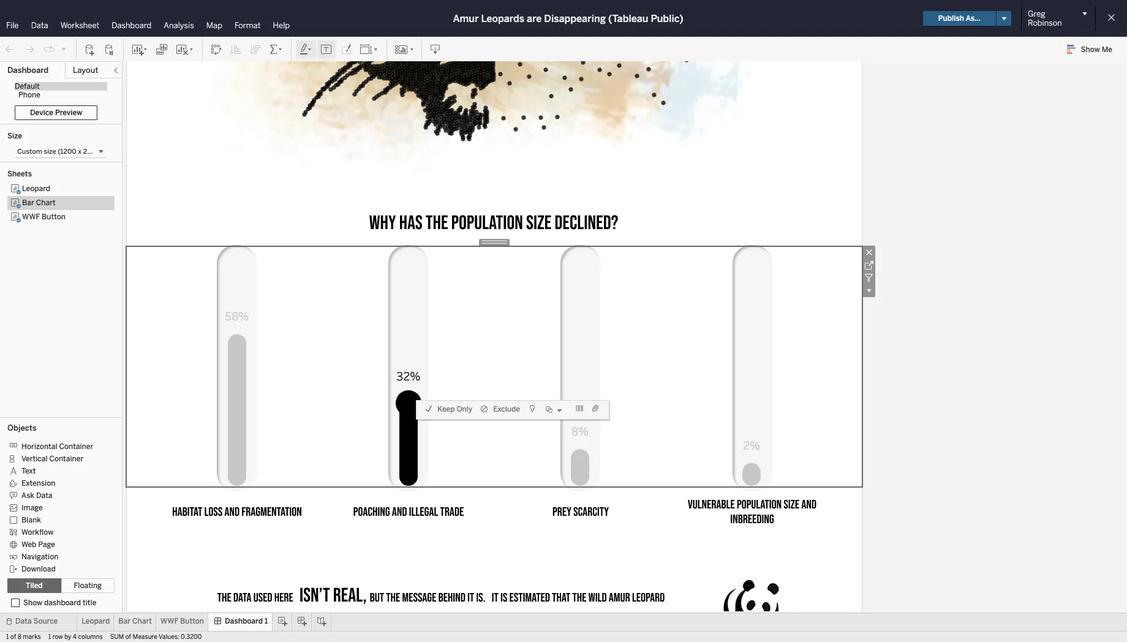 Task type: locate. For each thing, give the bounding box(es) containing it.
wwf
[[22, 213, 40, 221], [161, 617, 178, 626]]

show for show dashboard title
[[23, 599, 42, 607]]

leopard
[[22, 184, 50, 193], [82, 617, 110, 626]]

exclude button
[[476, 401, 524, 418]]

1 vertical spatial show
[[23, 599, 42, 607]]

horizontal container
[[21, 442, 93, 451]]

size
[[44, 148, 56, 156]]

show for show me
[[1082, 45, 1101, 54]]

floating
[[74, 582, 102, 590]]

0 horizontal spatial chart
[[36, 199, 56, 207]]

bar up sum
[[118, 617, 131, 626]]

0 vertical spatial bar
[[22, 199, 34, 207]]

0 horizontal spatial wwf button
[[22, 213, 66, 221]]

phone
[[18, 91, 40, 99]]

(1200
[[58, 148, 76, 156]]

togglestate option group
[[7, 579, 115, 593]]

2 vertical spatial data
[[15, 617, 32, 626]]

bar chart up measure
[[118, 617, 152, 626]]

ask data
[[21, 491, 52, 500]]

application
[[123, 0, 1127, 642]]

size
[[7, 132, 22, 140]]

0 vertical spatial marks. press enter to open the view data window.. use arrow keys to navigate data visualization elements. image
[[182, 0, 807, 164]]

1 vertical spatial data
[[36, 491, 52, 500]]

more options image
[[863, 284, 876, 297]]

source
[[33, 617, 58, 626]]

default phone
[[15, 82, 40, 99]]

collapse image
[[112, 67, 120, 74]]

0 horizontal spatial of
[[10, 634, 16, 641]]

data
[[31, 21, 48, 30], [36, 491, 52, 500], [15, 617, 32, 626]]

go to sheet image
[[863, 259, 876, 272]]

1 vertical spatial bar
[[118, 617, 131, 626]]

of right sum
[[125, 634, 131, 641]]

container for horizontal container
[[59, 442, 93, 451]]

download
[[21, 565, 56, 574]]

1 vertical spatial leopard
[[82, 617, 110, 626]]

0 vertical spatial leopard
[[22, 184, 50, 193]]

2 horizontal spatial dashboard
[[225, 617, 263, 626]]

amur leopards are disappearing (tableau public)
[[453, 13, 684, 24]]

chart up measure
[[132, 617, 152, 626]]

vertical container option
[[7, 452, 106, 465]]

show dashboard title
[[23, 599, 96, 607]]

download option
[[7, 563, 106, 575]]

1 horizontal spatial dashboard
[[112, 21, 152, 30]]

bar down sheets
[[22, 199, 34, 207]]

wwf button down sheets
[[22, 213, 66, 221]]

data up replay animation icon
[[31, 21, 48, 30]]

web
[[21, 540, 36, 549]]

of left the 8
[[10, 634, 16, 641]]

help
[[273, 21, 290, 30]]

show
[[1082, 45, 1101, 54], [23, 599, 42, 607]]

bar
[[22, 199, 34, 207], [118, 617, 131, 626]]

exclude
[[494, 405, 520, 414]]

container for vertical container
[[49, 455, 84, 463]]

1 horizontal spatial show
[[1082, 45, 1101, 54]]

amur
[[453, 13, 479, 24]]

container inside 'option'
[[49, 455, 84, 463]]

undo image
[[4, 43, 16, 55]]

marks
[[23, 634, 41, 641]]

custom size (1200 x 2000)
[[17, 148, 103, 156]]

data down extension
[[36, 491, 52, 500]]

fit image
[[360, 43, 379, 55]]

data source
[[15, 617, 58, 626]]

bar chart down sheets
[[22, 199, 56, 207]]

container up vertical container 'option' at the left of page
[[59, 442, 93, 451]]

workflow option
[[7, 526, 106, 538]]

default
[[15, 82, 40, 91]]

1 of from the left
[[10, 634, 16, 641]]

map
[[206, 21, 222, 30]]

1 horizontal spatial wwf button
[[161, 617, 204, 626]]

0 horizontal spatial bar
[[22, 199, 34, 207]]

wwf button up 0.3200
[[161, 617, 204, 626]]

0 vertical spatial wwf
[[22, 213, 40, 221]]

pause auto updates image
[[104, 43, 116, 55]]

format workbook image
[[340, 43, 352, 55]]

public)
[[651, 13, 684, 24]]

0 vertical spatial button
[[42, 213, 66, 221]]

show down tiled
[[23, 599, 42, 607]]

dashboard
[[44, 599, 81, 607]]

show left me
[[1082, 45, 1101, 54]]

1 horizontal spatial chart
[[132, 617, 152, 626]]

1 row by 4 columns
[[48, 634, 103, 641]]

vertical
[[21, 455, 48, 463]]

totals image
[[269, 43, 284, 55]]

disappearing
[[544, 13, 606, 24]]

publish as... button
[[924, 11, 997, 26]]

device preview button
[[15, 105, 98, 120]]

button
[[42, 213, 66, 221], [180, 617, 204, 626]]

1 vertical spatial marks. press enter to open the view data window.. use arrow keys to navigate data visualization elements. image
[[151, 247, 838, 487]]

2 of from the left
[[125, 634, 131, 641]]

0 vertical spatial chart
[[36, 199, 56, 207]]

1 vertical spatial dashboard
[[7, 66, 49, 75]]

extension option
[[7, 477, 106, 489]]

chart down size
[[36, 199, 56, 207]]

of
[[10, 634, 16, 641], [125, 634, 131, 641]]

dashboard
[[112, 21, 152, 30], [7, 66, 49, 75], [225, 617, 263, 626]]

1 vertical spatial chart
[[132, 617, 152, 626]]

1 of 8 marks
[[6, 634, 41, 641]]

0 vertical spatial show
[[1082, 45, 1101, 54]]

wwf down sheets
[[22, 213, 40, 221]]

chart
[[36, 199, 56, 207], [132, 617, 152, 626]]

layout
[[73, 66, 98, 75]]

explain data image
[[528, 404, 538, 414]]

sum of measure values: 0.3200
[[110, 634, 202, 641]]

0 vertical spatial bar chart
[[22, 199, 56, 207]]

worksheet
[[60, 21, 99, 30]]

1 horizontal spatial 1
[[48, 634, 51, 641]]

greg
[[1029, 9, 1046, 18]]

redo image
[[23, 43, 36, 55]]

wwf up values:
[[161, 617, 178, 626]]

extension
[[21, 479, 55, 488]]

bar chart
[[22, 199, 56, 207], [118, 617, 152, 626]]

web page option
[[7, 538, 106, 550]]

1 vertical spatial container
[[49, 455, 84, 463]]

sheets
[[7, 170, 32, 178]]

marks. press enter to open the view data window.. use arrow keys to navigate data visualization elements. image
[[182, 0, 807, 164], [151, 247, 838, 487], [692, 565, 812, 642]]

0 horizontal spatial wwf
[[22, 213, 40, 221]]

vertical container
[[21, 455, 84, 463]]

leopard up the 'columns' at the bottom of the page
[[82, 617, 110, 626]]

remove from dashboard image
[[863, 246, 876, 259]]

1 vertical spatial wwf button
[[161, 617, 204, 626]]

me
[[1102, 45, 1113, 54]]

format
[[235, 21, 261, 30]]

0 vertical spatial container
[[59, 442, 93, 451]]

wwf button
[[22, 213, 66, 221], [161, 617, 204, 626]]

data for data source
[[15, 617, 32, 626]]

0 horizontal spatial 1
[[6, 634, 9, 641]]

clear sheet image
[[175, 43, 195, 55]]

1 vertical spatial wwf
[[161, 617, 178, 626]]

8
[[18, 634, 21, 641]]

list box
[[7, 182, 115, 414]]

1
[[265, 617, 268, 626], [6, 634, 9, 641], [48, 634, 51, 641]]

measure
[[133, 634, 158, 641]]

data up 1 of 8 marks
[[15, 617, 32, 626]]

show inside show me button
[[1082, 45, 1101, 54]]

1 horizontal spatial of
[[125, 634, 131, 641]]

blank option
[[7, 514, 106, 526]]

show me button
[[1062, 40, 1124, 59]]

1 horizontal spatial leopard
[[82, 617, 110, 626]]

0 horizontal spatial show
[[23, 599, 42, 607]]

(tableau
[[609, 13, 649, 24]]

container inside option
[[59, 442, 93, 451]]

navigation
[[21, 553, 58, 561]]

leopard down sheets
[[22, 184, 50, 193]]

container down horizontal container
[[49, 455, 84, 463]]

1 horizontal spatial button
[[180, 617, 204, 626]]

container
[[59, 442, 93, 451], [49, 455, 84, 463]]

0 vertical spatial data
[[31, 21, 48, 30]]

1 horizontal spatial bar
[[118, 617, 131, 626]]

0 vertical spatial wwf button
[[22, 213, 66, 221]]

sort ascending image
[[230, 43, 242, 55]]

0 horizontal spatial bar chart
[[22, 199, 56, 207]]

1 horizontal spatial bar chart
[[118, 617, 152, 626]]



Task type: vqa. For each thing, say whether or not it's contained in the screenshot.
the Swap Rows and Columns icon
yes



Task type: describe. For each thing, give the bounding box(es) containing it.
2000)
[[83, 148, 103, 156]]

blank
[[21, 516, 41, 525]]

2 vertical spatial dashboard
[[225, 617, 263, 626]]

0 horizontal spatial leopard
[[22, 184, 50, 193]]

columns
[[78, 634, 103, 641]]

image
[[21, 504, 43, 512]]

objects
[[7, 424, 37, 433]]

new worksheet image
[[131, 43, 148, 55]]

2 vertical spatial marks. press enter to open the view data window.. use arrow keys to navigate data visualization elements. image
[[692, 565, 812, 642]]

device
[[30, 108, 53, 117]]

keep only
[[438, 405, 473, 414]]

data inside option
[[36, 491, 52, 500]]

replay animation image
[[60, 45, 67, 52]]

1 for 1 of 8 marks
[[6, 634, 9, 641]]

show me
[[1082, 45, 1113, 54]]

4
[[73, 634, 77, 641]]

swap rows and columns image
[[210, 43, 222, 55]]

horizontal container option
[[7, 440, 106, 452]]

navigation option
[[7, 550, 106, 563]]

highlight image
[[299, 43, 313, 55]]

custom
[[17, 148, 42, 156]]

keep only button
[[420, 401, 476, 418]]

device preview
[[30, 108, 82, 117]]

duplicate image
[[156, 43, 168, 55]]

0 horizontal spatial button
[[42, 213, 66, 221]]

group members image
[[592, 404, 602, 414]]

publish as...
[[939, 14, 981, 23]]

web page
[[21, 540, 55, 549]]

publish
[[939, 14, 965, 23]]

data for data
[[31, 21, 48, 30]]

new data source image
[[84, 43, 96, 55]]

horizontal
[[21, 442, 57, 451]]

objects list box
[[7, 436, 115, 575]]

file
[[6, 21, 19, 30]]

only
[[457, 405, 473, 414]]

0 horizontal spatial dashboard
[[7, 66, 49, 75]]

view data... image
[[575, 404, 585, 414]]

text option
[[7, 465, 106, 477]]

ask
[[21, 491, 34, 500]]

1 for 1 row by 4 columns
[[48, 634, 51, 641]]

x
[[78, 148, 82, 156]]

workflow
[[21, 528, 53, 537]]

leopards
[[482, 13, 525, 24]]

analysis
[[164, 21, 194, 30]]

keep
[[438, 405, 455, 414]]

image option
[[7, 501, 106, 514]]

show/hide cards image
[[395, 43, 414, 55]]

dashboard 1
[[225, 617, 268, 626]]

are
[[527, 13, 542, 24]]

page
[[38, 540, 55, 549]]

1 vertical spatial bar chart
[[118, 617, 152, 626]]

1 vertical spatial button
[[180, 617, 204, 626]]

download image
[[430, 43, 442, 55]]

row
[[52, 634, 63, 641]]

greg robinson
[[1029, 9, 1063, 28]]

of for measure
[[125, 634, 131, 641]]

1 horizontal spatial wwf
[[161, 617, 178, 626]]

as...
[[966, 14, 981, 23]]

sum
[[110, 634, 124, 641]]

use as filter image
[[863, 272, 876, 284]]

ask data option
[[7, 489, 106, 501]]

2 horizontal spatial 1
[[265, 617, 268, 626]]

0.3200
[[181, 634, 202, 641]]

text
[[21, 467, 36, 476]]

hide mark labels image
[[321, 43, 333, 55]]

replay animation image
[[43, 43, 55, 55]]

by
[[64, 634, 71, 641]]

values:
[[159, 634, 179, 641]]

sort descending image
[[249, 43, 262, 55]]

0 vertical spatial dashboard
[[112, 21, 152, 30]]

title
[[83, 599, 96, 607]]

list box containing leopard
[[7, 182, 115, 414]]

tiled
[[26, 582, 43, 590]]

of for 8
[[10, 634, 16, 641]]

preview
[[55, 108, 82, 117]]

robinson
[[1029, 18, 1063, 28]]



